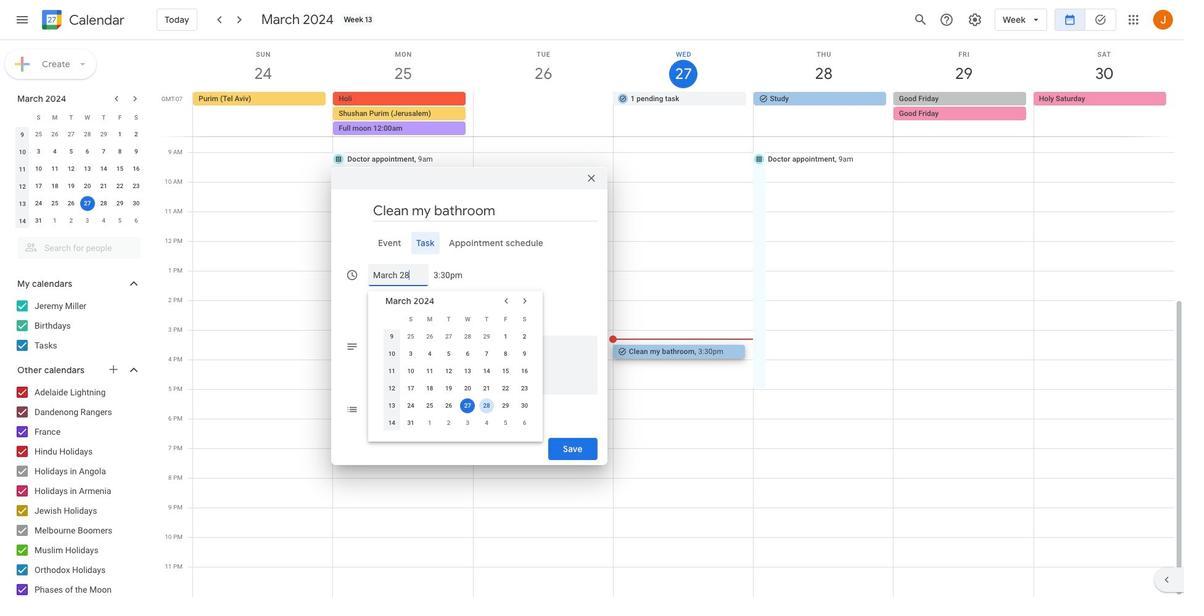 Task type: vqa. For each thing, say whether or not it's contained in the screenshot.
row group related to column header for 5 element corresponding to the '26' element to the top's February 26 element
yes



Task type: describe. For each thing, give the bounding box(es) containing it.
8 element for top 17 element's 15 'element'
[[113, 144, 127, 159]]

27, today element for the april 2 element associated with the bottom 17 element
[[460, 398, 475, 413]]

april 2 element for the bottom 17 element
[[441, 415, 456, 430]]

february 28 element for february 29 element corresponding to 7 element associated with 15 'element' corresponding to the bottom 17 element
[[460, 329, 475, 344]]

1 vertical spatial 28 element
[[479, 398, 494, 413]]

Add title text field
[[373, 201, 598, 220]]

april 1 element for the 25 element associated with 18 element corresponding to the bottom 17 element
[[422, 415, 437, 430]]

Start time text field
[[434, 264, 463, 286]]

other calendars list
[[2, 382, 153, 597]]

april 1 element for the 25 element associated with 18 element associated with top 17 element
[[47, 213, 62, 228]]

2 element for top march 2024 grid
[[129, 127, 144, 142]]

Start date text field
[[373, 264, 424, 286]]

february 29 element for 7 element associated with 15 'element' corresponding to the bottom 17 element
[[479, 329, 494, 344]]

29 element for 22 element associated with 15 'element' corresponding to the bottom 17 element
[[498, 398, 513, 413]]

14 element for 7 element corresponding to top 17 element's 15 'element'
[[96, 162, 111, 176]]

april 5 element for april 6 element associated with 15 'element' corresponding to the bottom 17 element
[[498, 415, 513, 430]]

11 element for the 4 'element' associated with "february 25" element associated with 10 element associated with top 17 element
[[47, 162, 62, 176]]

8 element for 15 'element' corresponding to the bottom 17 element
[[498, 346, 513, 361]]

february 26 element for the 4 'element' associated with the bottom 17 element 10 element "february 25" element
[[422, 329, 437, 344]]

6 element for february 28 element associated with february 29 element corresponding to 7 element associated with 15 'element' corresponding to the bottom 17 element
[[460, 346, 475, 361]]

february 26 element for the 4 'element' associated with "february 25" element associated with 10 element associated with top 17 element
[[47, 127, 62, 142]]

february 28 element for 7 element corresponding to top 17 element's 15 'element' february 29 element
[[80, 127, 95, 142]]

15 element for top 17 element
[[113, 162, 127, 176]]

0 vertical spatial 28 element
[[96, 196, 111, 211]]

13 element for february 28 element associated with february 29 element corresponding to 7 element associated with 15 'element' corresponding to the bottom 17 element 6 element
[[460, 364, 475, 378]]

1 horizontal spatial march 2024 grid
[[380, 311, 534, 431]]

0 vertical spatial march 2024 grid
[[12, 109, 144, 229]]

7 element for 15 'element' corresponding to the bottom 17 element
[[479, 346, 494, 361]]

31 element for the bottom 17 element
[[403, 415, 418, 430]]

9 element for the 2 element related to top march 2024 grid
[[129, 144, 144, 159]]

24 element for top 17 element
[[31, 196, 46, 211]]

row group for march 2024 grid to the right
[[382, 328, 534, 431]]

column header for row group for march 2024 grid to the right
[[382, 311, 401, 328]]

21 element for 14 'element' associated with 7 element associated with 15 'element' corresponding to the bottom 17 element
[[479, 381, 494, 396]]

column header for row group associated with top march 2024 grid
[[14, 109, 30, 126]]

24 element for the bottom 17 element
[[403, 398, 418, 413]]

1 element for 8 element for top 17 element's 15 'element'
[[113, 127, 127, 142]]

11 element for the 4 'element' associated with the bottom 17 element 10 element "february 25" element
[[422, 364, 437, 378]]

26 element for the april 2 element associated with the bottom 17 element
[[441, 398, 456, 413]]

4 element for the bottom 17 element 10 element "february 25" element
[[422, 346, 437, 361]]

12 element for 18 element associated with top 17 element's 19 element
[[64, 162, 79, 176]]

3 element for "february 25" element associated with 10 element associated with top 17 element
[[31, 144, 46, 159]]

7 element for top 17 element's 15 'element'
[[96, 144, 111, 159]]

9 element for the 2 element associated with march 2024 grid to the right
[[517, 346, 532, 361]]

1 vertical spatial 17 element
[[403, 381, 418, 396]]

31 element for top 17 element
[[31, 213, 46, 228]]

25 element for 18 element corresponding to the bottom 17 element
[[422, 398, 437, 413]]

19 element for 18 element associated with top 17 element
[[64, 179, 79, 194]]

april 2 element for top 17 element
[[64, 213, 79, 228]]

february 29 element for 7 element corresponding to top 17 element's 15 'element'
[[96, 127, 111, 142]]

5 element for february 27 element related to the 4 'element' associated with "february 25" element associated with 10 element associated with top 17 element
[[64, 144, 79, 159]]



Task type: locate. For each thing, give the bounding box(es) containing it.
0 horizontal spatial april 2 element
[[64, 213, 79, 228]]

0 vertical spatial february 28 element
[[80, 127, 95, 142]]

0 horizontal spatial 1 element
[[113, 127, 127, 142]]

19 element
[[64, 179, 79, 194], [441, 381, 456, 396]]

0 horizontal spatial 9 element
[[129, 144, 144, 159]]

21 element
[[96, 179, 111, 194], [479, 381, 494, 396]]

february 25 element for 10 element associated with top 17 element
[[31, 127, 46, 142]]

0 horizontal spatial 25 element
[[47, 196, 62, 211]]

february 27 element for the 4 'element' associated with the bottom 17 element 10 element "february 25" element
[[441, 329, 456, 344]]

february 25 element
[[31, 127, 46, 142], [403, 329, 418, 344]]

26 element down add description text box on the bottom of page
[[441, 398, 456, 413]]

28 element
[[96, 196, 111, 211], [479, 398, 494, 413]]

0 vertical spatial column header
[[14, 109, 30, 126]]

0 vertical spatial 14 element
[[96, 162, 111, 176]]

0 horizontal spatial march 2024 grid
[[12, 109, 144, 229]]

april 5 element for top 17 element's 15 'element''s april 6 element
[[113, 213, 127, 228]]

1 vertical spatial 18 element
[[422, 381, 437, 396]]

april 4 element
[[96, 213, 111, 228], [479, 415, 494, 430]]

1 vertical spatial column header
[[382, 311, 401, 328]]

9 element
[[129, 144, 144, 159], [517, 346, 532, 361]]

1 vertical spatial 29 element
[[498, 398, 513, 413]]

1 vertical spatial 11 element
[[422, 364, 437, 378]]

0 horizontal spatial 16 element
[[129, 162, 144, 176]]

april 4 element up search for people text field
[[96, 213, 111, 228]]

18 element for the bottom 17 element
[[422, 381, 437, 396]]

add other calendars image
[[107, 363, 120, 376]]

1 horizontal spatial april 1 element
[[422, 415, 437, 430]]

1 vertical spatial march 2024 grid
[[380, 311, 534, 431]]

0 horizontal spatial 29 element
[[113, 196, 127, 211]]

0 horizontal spatial 15 element
[[113, 162, 127, 176]]

april 4 element for the april 2 element associated with the bottom 17 element
[[479, 415, 494, 430]]

1 vertical spatial 24 element
[[403, 398, 418, 413]]

22 element for top 17 element's 15 'element'
[[113, 179, 127, 194]]

1 horizontal spatial 13 element
[[460, 364, 475, 378]]

0 horizontal spatial 24 element
[[31, 196, 46, 211]]

0 horizontal spatial april 6 element
[[129, 213, 144, 228]]

2 element
[[129, 127, 144, 142], [517, 329, 532, 344]]

1 horizontal spatial 17 element
[[403, 381, 418, 396]]

0 vertical spatial 7 element
[[96, 144, 111, 159]]

1 horizontal spatial 4 element
[[422, 346, 437, 361]]

28 element down add description text box on the bottom of page
[[479, 398, 494, 413]]

0 horizontal spatial 30 element
[[129, 196, 144, 211]]

0 horizontal spatial 13 element
[[80, 162, 95, 176]]

10 element
[[31, 162, 46, 176], [403, 364, 418, 378]]

27, today element for the april 2 element related to top 17 element
[[80, 196, 95, 211]]

heading inside calendar element
[[67, 13, 125, 27]]

12 element
[[64, 162, 79, 176], [441, 364, 456, 378]]

25 element for 18 element associated with top 17 element
[[47, 196, 62, 211]]

0 horizontal spatial 17 element
[[31, 179, 46, 194]]

0 horizontal spatial 22 element
[[113, 179, 127, 194]]

27, today element down add description text box on the bottom of page
[[460, 398, 475, 413]]

8 element
[[113, 144, 127, 159], [498, 346, 513, 361]]

1 vertical spatial 4 element
[[422, 346, 437, 361]]

1 horizontal spatial 15 element
[[498, 364, 513, 378]]

heading
[[67, 13, 125, 27]]

1 horizontal spatial 24 element
[[403, 398, 418, 413]]

0 vertical spatial 1 element
[[113, 127, 127, 142]]

6 element for february 28 element corresponding to 7 element corresponding to top 17 element's 15 'element' february 29 element
[[80, 144, 95, 159]]

13 element
[[80, 162, 95, 176], [460, 364, 475, 378]]

february 25 element for the bottom 17 element 10 element
[[403, 329, 418, 344]]

0 horizontal spatial 31 element
[[31, 213, 46, 228]]

february 28 element
[[80, 127, 95, 142], [460, 329, 475, 344]]

20 element for the 27, today element corresponding to the april 2 element related to top 17 element
[[80, 179, 95, 194]]

22 element for 15 'element' corresponding to the bottom 17 element
[[498, 381, 513, 396]]

19 element for 18 element corresponding to the bottom 17 element
[[441, 381, 456, 396]]

20 element for the 27, today element associated with the april 2 element associated with the bottom 17 element
[[460, 381, 475, 396]]

0 horizontal spatial row group
[[14, 126, 144, 229]]

14 element
[[96, 162, 111, 176], [479, 364, 494, 378]]

26 element up search for people text field
[[64, 196, 79, 211]]

5 element for the 4 'element' associated with the bottom 17 element 10 element "february 25" element february 27 element
[[441, 346, 456, 361]]

0 horizontal spatial 2 element
[[129, 127, 144, 142]]

april 6 element for top 17 element's 15 'element'
[[129, 213, 144, 228]]

4 element
[[47, 144, 62, 159], [422, 346, 437, 361]]

4 element for "february 25" element associated with 10 element associated with top 17 element
[[47, 144, 62, 159]]

april 6 element for 15 'element' corresponding to the bottom 17 element
[[517, 415, 532, 430]]

20 element
[[80, 179, 95, 194], [460, 381, 475, 396]]

1 horizontal spatial april 4 element
[[479, 415, 494, 430]]

25 element
[[47, 196, 62, 211], [422, 398, 437, 413]]

30 element for '23' element corresponding to 15 'element' corresponding to the bottom 17 element
[[517, 398, 532, 413]]

0 vertical spatial 26 element
[[64, 196, 79, 211]]

1 horizontal spatial 19 element
[[441, 381, 456, 396]]

1 vertical spatial 13 element
[[460, 364, 475, 378]]

28 element up search for people text field
[[96, 196, 111, 211]]

1 vertical spatial 26 element
[[441, 398, 456, 413]]

1 vertical spatial 10 element
[[403, 364, 418, 378]]

february 27 element for the 4 'element' associated with "february 25" element associated with 10 element associated with top 17 element
[[64, 127, 79, 142]]

0 vertical spatial 15 element
[[113, 162, 127, 176]]

0 vertical spatial 4 element
[[47, 144, 62, 159]]

10 element for the bottom 17 element
[[403, 364, 418, 378]]

1 vertical spatial 19 element
[[441, 381, 456, 396]]

None search field
[[0, 232, 153, 259]]

april 3 element for the 27, today element corresponding to the april 2 element related to top 17 element
[[80, 213, 95, 228]]

april 3 element for the 27, today element associated with the april 2 element associated with the bottom 17 element
[[460, 415, 475, 430]]

1 horizontal spatial 18 element
[[422, 381, 437, 396]]

23 element for top 17 element's 15 'element'
[[129, 179, 144, 194]]

0 vertical spatial 3 element
[[31, 144, 46, 159]]

Search for people text field
[[25, 237, 133, 259]]

1 vertical spatial april 2 element
[[441, 415, 456, 430]]

february 27 element
[[64, 127, 79, 142], [441, 329, 456, 344]]

0 horizontal spatial 19 element
[[64, 179, 79, 194]]

march 2024 grid
[[12, 109, 144, 229], [380, 311, 534, 431]]

1 horizontal spatial 29 element
[[498, 398, 513, 413]]

calendar element
[[39, 7, 125, 35]]

27, today element up search for people text field
[[80, 196, 95, 211]]

24 element
[[31, 196, 46, 211], [403, 398, 418, 413]]

1 horizontal spatial 31 element
[[403, 415, 418, 430]]

1 horizontal spatial column header
[[382, 311, 401, 328]]

23 element
[[129, 179, 144, 194], [517, 381, 532, 396]]

6 element
[[80, 144, 95, 159], [460, 346, 475, 361]]

0 vertical spatial 16 element
[[129, 162, 144, 176]]

1 horizontal spatial 23 element
[[517, 381, 532, 396]]

0 horizontal spatial february 29 element
[[96, 127, 111, 142]]

29 element down add description text box on the bottom of page
[[498, 398, 513, 413]]

row group for top march 2024 grid
[[14, 126, 144, 229]]

april 4 element down add description text box on the bottom of page
[[479, 415, 494, 430]]

12 element for 18 element corresponding to the bottom 17 element's 19 element
[[441, 364, 456, 378]]

1 horizontal spatial 14 element
[[479, 364, 494, 378]]

3 element
[[31, 144, 46, 159], [403, 346, 418, 361]]

my calendars list
[[2, 296, 153, 355]]

1 vertical spatial april 6 element
[[517, 415, 532, 430]]

february 29 element
[[96, 127, 111, 142], [479, 329, 494, 344]]

1 horizontal spatial 22 element
[[498, 381, 513, 396]]

april 1 element
[[47, 213, 62, 228], [422, 415, 437, 430]]

29 element for 22 element associated with top 17 element's 15 'element'
[[113, 196, 127, 211]]

1 horizontal spatial 25 element
[[422, 398, 437, 413]]

0 horizontal spatial april 4 element
[[96, 213, 111, 228]]

10 element for top 17 element
[[31, 162, 46, 176]]

0 horizontal spatial february 25 element
[[31, 127, 46, 142]]

1 horizontal spatial 1 element
[[498, 329, 513, 344]]

18 element
[[47, 179, 62, 194], [422, 381, 437, 396]]

18 element for top 17 element
[[47, 179, 62, 194]]

0 horizontal spatial april 5 element
[[113, 213, 127, 228]]

1 horizontal spatial 12 element
[[441, 364, 456, 378]]

1 horizontal spatial february 25 element
[[403, 329, 418, 344]]

1 vertical spatial 27, today element
[[460, 398, 475, 413]]

0 vertical spatial 19 element
[[64, 179, 79, 194]]

1 vertical spatial 3 element
[[403, 346, 418, 361]]

0 vertical spatial 29 element
[[113, 196, 127, 211]]

0 vertical spatial 17 element
[[31, 179, 46, 194]]

0 vertical spatial 30 element
[[129, 196, 144, 211]]

row
[[188, 92, 1184, 136], [14, 109, 144, 126], [14, 126, 144, 143], [14, 143, 144, 160], [14, 160, 144, 178], [14, 178, 144, 195], [14, 195, 144, 212], [14, 212, 144, 229], [382, 311, 534, 328], [382, 328, 534, 345], [382, 345, 534, 362], [382, 362, 534, 380], [382, 380, 534, 397], [382, 397, 534, 414], [382, 414, 534, 431]]

0 horizontal spatial 18 element
[[47, 179, 62, 194]]

1 vertical spatial 16 element
[[517, 364, 532, 378]]

april 6 element
[[129, 213, 144, 228], [517, 415, 532, 430]]

february 26 element
[[47, 127, 62, 142], [422, 329, 437, 344]]

1 horizontal spatial february 26 element
[[422, 329, 437, 344]]

11 element
[[47, 162, 62, 176], [422, 364, 437, 378]]

26 element for the april 2 element related to top 17 element
[[64, 196, 79, 211]]

settings menu image
[[968, 12, 983, 27]]

0 vertical spatial april 1 element
[[47, 213, 62, 228]]

1 element for 15 'element' corresponding to the bottom 17 element's 8 element
[[498, 329, 513, 344]]

30 element for top 17 element's 15 'element' '23' element
[[129, 196, 144, 211]]

15 element
[[113, 162, 127, 176], [498, 364, 513, 378]]

30 element
[[129, 196, 144, 211], [517, 398, 532, 413]]

0 horizontal spatial 27, today element
[[80, 196, 95, 211]]

april 2 element
[[64, 213, 79, 228], [441, 415, 456, 430]]

1 horizontal spatial 10 element
[[403, 364, 418, 378]]

april 4 element for the april 2 element related to top 17 element
[[96, 213, 111, 228]]

21 element for 7 element corresponding to top 17 element's 15 'element' 14 'element'
[[96, 179, 111, 194]]

27, today element
[[80, 196, 95, 211], [460, 398, 475, 413]]

16 element for '23' element corresponding to 15 'element' corresponding to the bottom 17 element
[[517, 364, 532, 378]]

main drawer image
[[15, 12, 30, 27]]

Add description text field
[[368, 340, 598, 385]]

1 vertical spatial 21 element
[[479, 381, 494, 396]]

0 vertical spatial 21 element
[[96, 179, 111, 194]]

17 element
[[31, 179, 46, 194], [403, 381, 418, 396]]

column header
[[14, 109, 30, 126], [382, 311, 401, 328]]

13 element for 6 element corresponding to february 28 element corresponding to 7 element corresponding to top 17 element's 15 'element' february 29 element
[[80, 162, 95, 176]]

23 element for 15 'element' corresponding to the bottom 17 element
[[517, 381, 532, 396]]

april 3 element
[[80, 213, 95, 228], [460, 415, 475, 430]]

0 vertical spatial 6 element
[[80, 144, 95, 159]]

0 horizontal spatial 12 element
[[64, 162, 79, 176]]

1 vertical spatial april 5 element
[[498, 415, 513, 430]]

14 element for 7 element associated with 15 'element' corresponding to the bottom 17 element
[[479, 364, 494, 378]]

0 horizontal spatial february 26 element
[[47, 127, 62, 142]]

1 vertical spatial 9 element
[[517, 346, 532, 361]]

april 5 element
[[113, 213, 127, 228], [498, 415, 513, 430]]

1 vertical spatial 20 element
[[460, 381, 475, 396]]

1 horizontal spatial row group
[[382, 328, 534, 431]]

grid
[[158, 40, 1184, 597]]

1 horizontal spatial april 5 element
[[498, 415, 513, 430]]

16 element
[[129, 162, 144, 176], [517, 364, 532, 378]]

1 vertical spatial 8 element
[[498, 346, 513, 361]]

29 element up search for people text field
[[113, 196, 127, 211]]

7 element
[[96, 144, 111, 159], [479, 346, 494, 361]]

tab list
[[341, 232, 598, 254]]

0 horizontal spatial 7 element
[[96, 144, 111, 159]]

1 vertical spatial 2 element
[[517, 329, 532, 344]]

1 horizontal spatial february 29 element
[[479, 329, 494, 344]]

22 element
[[113, 179, 127, 194], [498, 381, 513, 396]]

1 vertical spatial april 4 element
[[479, 415, 494, 430]]

cell
[[333, 92, 473, 136], [473, 92, 613, 136], [894, 92, 1034, 136], [79, 195, 96, 212], [458, 397, 477, 414], [477, 397, 496, 414]]

3 element for the bottom 17 element 10 element "february 25" element
[[403, 346, 418, 361]]

row group
[[14, 126, 144, 229], [382, 328, 534, 431]]

0 horizontal spatial 28 element
[[96, 196, 111, 211]]

0 horizontal spatial 8 element
[[113, 144, 127, 159]]

15 element for the bottom 17 element
[[498, 364, 513, 378]]

0 horizontal spatial 23 element
[[129, 179, 144, 194]]

1 horizontal spatial 6 element
[[460, 346, 475, 361]]

2 element for march 2024 grid to the right
[[517, 329, 532, 344]]

1 horizontal spatial february 28 element
[[460, 329, 475, 344]]

1 element
[[113, 127, 127, 142], [498, 329, 513, 344]]

0 vertical spatial 20 element
[[80, 179, 95, 194]]

0 vertical spatial 22 element
[[113, 179, 127, 194]]

16 element for top 17 element's 15 'element' '23' element
[[129, 162, 144, 176]]

0 horizontal spatial 5 element
[[64, 144, 79, 159]]

31 element
[[31, 213, 46, 228], [403, 415, 418, 430]]

26 element
[[64, 196, 79, 211], [441, 398, 456, 413]]

29 element
[[113, 196, 127, 211], [498, 398, 513, 413]]

5 element
[[64, 144, 79, 159], [441, 346, 456, 361]]



